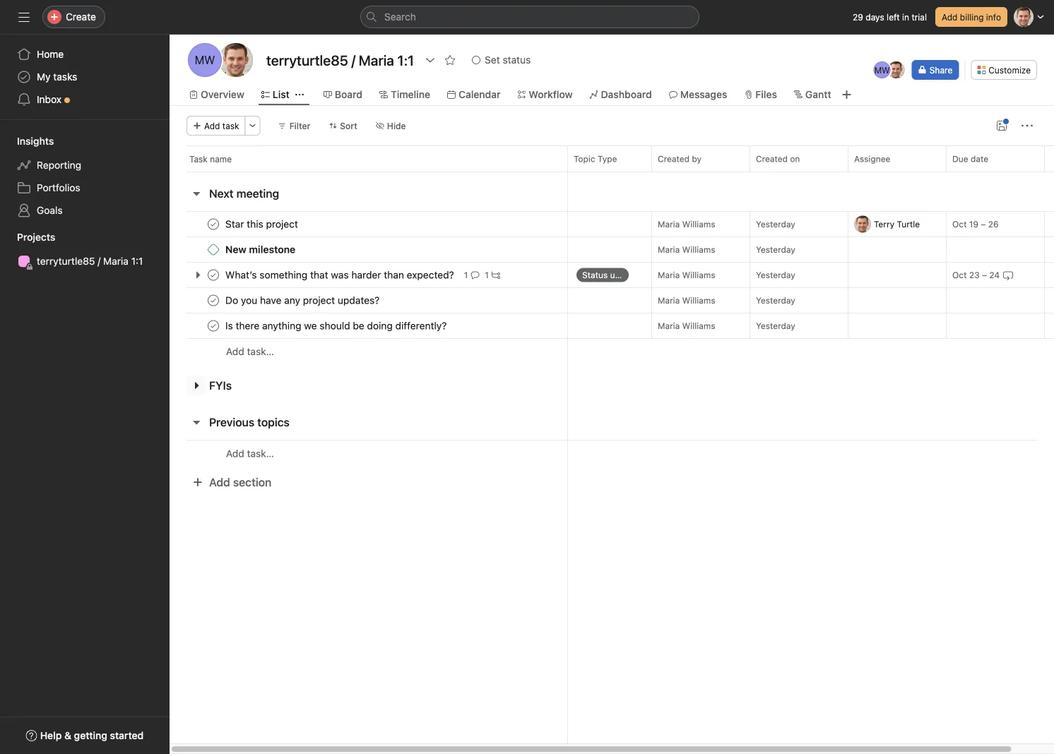 Task type: vqa. For each thing, say whether or not it's contained in the screenshot.
OCT
yes



Task type: locate. For each thing, give the bounding box(es) containing it.
overview
[[201, 89, 244, 100]]

1 vertical spatial add task… row
[[170, 440, 1055, 467]]

1 completed image from the top
[[205, 216, 222, 233]]

2 vertical spatial completed image
[[205, 318, 222, 335]]

more actions image
[[249, 122, 257, 130]]

1 vertical spatial task…
[[247, 448, 274, 460]]

name
[[210, 154, 232, 164]]

1 completed checkbox from the top
[[205, 216, 222, 233]]

board link
[[324, 87, 363, 102]]

williams for is there anything we should be doing differently? "cell"
[[683, 321, 716, 331]]

24
[[990, 270, 1000, 280]]

oct
[[953, 219, 967, 229], [953, 270, 967, 280]]

tt left "terry"
[[858, 219, 868, 229]]

oct 19 – 26
[[953, 219, 999, 229]]

add billing info button
[[936, 7, 1008, 27]]

5 williams from the top
[[683, 321, 716, 331]]

oct for oct 23 – 24
[[953, 270, 967, 280]]

completed image inside is there anything we should be doing differently? "cell"
[[205, 318, 222, 335]]

billing
[[961, 12, 984, 22]]

list link
[[261, 87, 290, 102]]

task
[[189, 154, 208, 164]]

yesterday inside row
[[756, 270, 796, 280]]

– for 24
[[983, 270, 987, 280]]

– right 19
[[981, 219, 986, 229]]

completed image inside the "do you have any project updates?" cell
[[205, 292, 222, 309]]

4 completed checkbox from the top
[[205, 318, 222, 335]]

add tab image
[[842, 89, 853, 100]]

3 williams from the top
[[683, 270, 716, 280]]

previous topics button
[[209, 410, 290, 435]]

terryturtle85
[[37, 256, 95, 267]]

3 maria williams from the top
[[658, 270, 716, 280]]

created for created on
[[756, 154, 788, 164]]

insights button
[[0, 134, 54, 148]]

messages link
[[669, 87, 728, 102]]

created left by
[[658, 154, 690, 164]]

1 horizontal spatial tt
[[858, 219, 868, 229]]

maria williams
[[658, 219, 716, 229], [658, 245, 716, 255], [658, 270, 716, 280], [658, 296, 716, 306], [658, 321, 716, 331]]

completed image
[[205, 216, 222, 233], [205, 292, 222, 309], [205, 318, 222, 335]]

maria williams for is there anything we should be doing differently? "cell"
[[658, 321, 716, 331]]

workflow
[[529, 89, 573, 100]]

maria williams inside row
[[658, 270, 716, 280]]

add task button
[[187, 116, 246, 136]]

1 williams from the top
[[683, 219, 716, 229]]

2 created from the left
[[756, 154, 788, 164]]

add task… button up section
[[226, 446, 274, 462]]

0 horizontal spatial created
[[658, 154, 690, 164]]

oct left 19
[[953, 219, 967, 229]]

due date
[[953, 154, 989, 164]]

Star this project text field
[[223, 217, 303, 232]]

1 vertical spatial add task…
[[226, 448, 274, 460]]

add left billing
[[942, 12, 958, 22]]

completed milestone image
[[208, 244, 219, 256]]

sort
[[340, 121, 358, 131]]

0 vertical spatial add task… row
[[170, 339, 1055, 365]]

do you have any project updates? cell
[[170, 288, 568, 314]]

2 completed image from the top
[[205, 292, 222, 309]]

0 vertical spatial oct
[[953, 219, 967, 229]]

due
[[953, 154, 969, 164]]

task
[[223, 121, 239, 131]]

Completed checkbox
[[205, 216, 222, 233], [205, 267, 222, 284], [205, 292, 222, 309], [205, 318, 222, 335]]

set status button
[[466, 50, 537, 70]]

add to starred image
[[445, 54, 456, 66]]

0 vertical spatial completed image
[[205, 216, 222, 233]]

2 yesterday from the top
[[756, 245, 796, 255]]

1 yesterday from the top
[[756, 219, 796, 229]]

terry turtle
[[874, 219, 920, 229]]

mw left share button
[[875, 65, 890, 75]]

collapse task list for this section image
[[191, 188, 202, 199]]

– inside row
[[983, 270, 987, 280]]

1 horizontal spatial created
[[756, 154, 788, 164]]

fyis button
[[209, 373, 232, 399]]

0 vertical spatial –
[[981, 219, 986, 229]]

assignee
[[855, 154, 891, 164]]

getting
[[74, 731, 107, 742]]

add
[[942, 12, 958, 22], [204, 121, 220, 131], [226, 346, 244, 358], [226, 448, 244, 460], [209, 476, 230, 490]]

insights
[[17, 135, 54, 147]]

create button
[[42, 6, 105, 28]]

None text field
[[263, 47, 418, 73]]

2 williams from the top
[[683, 245, 716, 255]]

yesterday for new milestone cell
[[756, 245, 796, 255]]

completed checkbox inside the "do you have any project updates?" cell
[[205, 292, 222, 309]]

add section
[[209, 476, 272, 490]]

date
[[971, 154, 989, 164]]

projects
[[17, 232, 55, 243]]

star this project cell
[[170, 211, 568, 238]]

messages
[[681, 89, 728, 100]]

1 maria williams from the top
[[658, 219, 716, 229]]

terry
[[874, 219, 895, 229]]

1 vertical spatial add task… button
[[226, 446, 274, 462]]

0 vertical spatial add task… button
[[226, 344, 274, 360]]

maria williams for new milestone cell
[[658, 245, 716, 255]]

what's something that was harder than expected? cell
[[170, 262, 568, 288]]

task name
[[189, 154, 232, 164]]

tt up the overview
[[229, 53, 243, 67]]

1 oct from the top
[[953, 219, 967, 229]]

yesterday
[[756, 219, 796, 229], [756, 245, 796, 255], [756, 270, 796, 280], [756, 296, 796, 306], [756, 321, 796, 331]]

mw up overview link
[[195, 53, 215, 67]]

2 oct from the top
[[953, 270, 967, 280]]

topics
[[257, 416, 290, 429]]

tt left share button
[[891, 65, 902, 75]]

1 created from the left
[[658, 154, 690, 164]]

add task…
[[226, 346, 274, 358], [226, 448, 274, 460]]

add task… button up fyis at bottom left
[[226, 344, 274, 360]]

add task… button inside header next meeting tree grid
[[226, 344, 274, 360]]

workflow link
[[518, 87, 573, 102]]

row
[[170, 146, 1055, 172], [187, 171, 1055, 172], [170, 211, 1055, 238], [170, 237, 1055, 263], [170, 262, 1055, 288], [170, 288, 1055, 314], [170, 313, 1055, 339]]

completed checkbox inside is there anything we should be doing differently? "cell"
[[205, 318, 222, 335]]

2 completed checkbox from the top
[[205, 267, 222, 284]]

home
[[37, 48, 64, 60]]

0 horizontal spatial mw
[[195, 53, 215, 67]]

maria williams for the "do you have any project updates?" cell
[[658, 296, 716, 306]]

created on
[[756, 154, 800, 164]]

share
[[930, 65, 953, 75]]

reporting
[[37, 159, 81, 171]]

dashboard link
[[590, 87, 652, 102]]

sort button
[[323, 116, 364, 136]]

goals link
[[8, 199, 161, 222]]

global element
[[0, 35, 170, 119]]

maria for new milestone cell
[[658, 245, 680, 255]]

1 vertical spatial completed image
[[205, 292, 222, 309]]

1 task… from the top
[[247, 346, 274, 358]]

projects element
[[0, 225, 170, 276]]

2 add task… row from the top
[[170, 440, 1055, 467]]

5 maria williams from the top
[[658, 321, 716, 331]]

tasks
[[53, 71, 77, 83]]

0 vertical spatial task…
[[247, 346, 274, 358]]

oct for oct 19 – 26
[[953, 219, 967, 229]]

inbox link
[[8, 88, 161, 111]]

add task… row
[[170, 339, 1055, 365], [170, 440, 1055, 467]]

0 vertical spatial add task…
[[226, 346, 274, 358]]

task… up section
[[247, 448, 274, 460]]

1 vertical spatial oct
[[953, 270, 967, 280]]

mw
[[195, 53, 215, 67], [875, 65, 890, 75]]

files link
[[745, 87, 777, 102]]

filter button
[[272, 116, 317, 136]]

&
[[64, 731, 71, 742]]

inbox
[[37, 94, 62, 105]]

2 horizontal spatial tt
[[891, 65, 902, 75]]

next meeting
[[209, 187, 279, 200]]

goals
[[37, 205, 63, 216]]

add task… up fyis at bottom left
[[226, 346, 274, 358]]

1 add task… from the top
[[226, 346, 274, 358]]

williams inside row
[[683, 270, 716, 280]]

files
[[756, 89, 777, 100]]

yesterday for is there anything we should be doing differently? "cell"
[[756, 321, 796, 331]]

next meeting button
[[209, 181, 279, 206]]

task… down do you have any project updates? text box
[[247, 346, 274, 358]]

4 williams from the top
[[683, 296, 716, 306]]

completed checkbox inside star this project cell
[[205, 216, 222, 233]]

list
[[273, 89, 290, 100]]

calendar link
[[447, 87, 501, 102]]

4 maria williams from the top
[[658, 296, 716, 306]]

3 completed checkbox from the top
[[205, 292, 222, 309]]

completed image for do you have any project updates? text box
[[205, 292, 222, 309]]

1 add task… button from the top
[[226, 344, 274, 360]]

add billing info
[[942, 12, 1002, 22]]

search list box
[[361, 6, 700, 28]]

maria for star this project cell
[[658, 219, 680, 229]]

add task… up section
[[226, 448, 274, 460]]

3 yesterday from the top
[[756, 270, 796, 280]]

my tasks link
[[8, 66, 161, 88]]

row containing task name
[[170, 146, 1055, 172]]

hide
[[387, 121, 406, 131]]

williams for new milestone cell
[[683, 245, 716, 255]]

2 add task… button from the top
[[226, 446, 274, 462]]

2 maria williams from the top
[[658, 245, 716, 255]]

3 completed image from the top
[[205, 318, 222, 335]]

add left task
[[204, 121, 220, 131]]

insights element
[[0, 129, 170, 225]]

customize button
[[971, 60, 1038, 80]]

completed image inside star this project cell
[[205, 216, 222, 233]]

4 yesterday from the top
[[756, 296, 796, 306]]

add task
[[204, 121, 239, 131]]

terryturtle85 / maria 1:1 link
[[8, 250, 161, 273]]

status
[[582, 270, 608, 280]]

previous topics
[[209, 416, 290, 429]]

completed checkbox for do you have any project updates? text box
[[205, 292, 222, 309]]

5 yesterday from the top
[[756, 321, 796, 331]]

1 vertical spatial –
[[983, 270, 987, 280]]

oct left 23 on the right
[[953, 270, 967, 280]]

add up fyis at bottom left
[[226, 346, 244, 358]]

expand task list for this section image
[[191, 380, 202, 392]]

– right 23 on the right
[[983, 270, 987, 280]]

created left on
[[756, 154, 788, 164]]



Task type: describe. For each thing, give the bounding box(es) containing it.
Is there anything we should be doing differently? text field
[[223, 319, 451, 333]]

status update button
[[568, 263, 652, 288]]

set
[[485, 54, 500, 66]]

add up add section button
[[226, 448, 244, 460]]

row containing status update
[[170, 262, 1055, 288]]

maria inside projects element
[[103, 256, 129, 267]]

What's something that was harder than expected? text field
[[223, 268, 459, 282]]

New milestone text field
[[223, 243, 300, 257]]

completed image for is there anything we should be doing differently? text field
[[205, 318, 222, 335]]

update
[[610, 270, 638, 280]]

1 subtask image
[[492, 271, 500, 280]]

29
[[853, 12, 864, 22]]

23
[[970, 270, 980, 280]]

hide sidebar image
[[18, 11, 30, 23]]

by
[[692, 154, 702, 164]]

19
[[970, 219, 979, 229]]

gantt link
[[794, 87, 832, 102]]

1 add task… row from the top
[[170, 339, 1055, 365]]

trial
[[912, 12, 927, 22]]

filter
[[290, 121, 311, 131]]

29 days left in trial
[[853, 12, 927, 22]]

maria williams for star this project cell
[[658, 219, 716, 229]]

is there anything we should be doing differently? cell
[[170, 313, 568, 339]]

fyis
[[209, 379, 232, 393]]

maria for the "do you have any project updates?" cell
[[658, 296, 680, 306]]

home link
[[8, 43, 161, 66]]

next
[[209, 187, 234, 200]]

gantt
[[806, 89, 832, 100]]

add task… inside header next meeting tree grid
[[226, 346, 274, 358]]

timeline link
[[380, 87, 430, 102]]

in
[[903, 12, 910, 22]]

overview link
[[189, 87, 244, 102]]

meeting
[[237, 187, 279, 200]]

set status
[[485, 54, 531, 66]]

add inside header next meeting tree grid
[[226, 346, 244, 358]]

tt inside header next meeting tree grid
[[858, 219, 868, 229]]

completed checkbox inside the what's something that was harder than expected? cell
[[205, 267, 222, 284]]

terryturtle85 / maria 1:1
[[37, 256, 143, 267]]

save options image
[[997, 120, 1008, 131]]

maria for is there anything we should be doing differently? "cell"
[[658, 321, 680, 331]]

– for 26
[[981, 219, 986, 229]]

add inside button
[[204, 121, 220, 131]]

task… inside header next meeting tree grid
[[247, 346, 274, 358]]

oct 23 – 24
[[953, 270, 1000, 280]]

repeats image
[[1003, 270, 1014, 281]]

left
[[887, 12, 900, 22]]

collapse task list for this section image
[[191, 417, 202, 428]]

completed checkbox for is there anything we should be doing differently? text field
[[205, 318, 222, 335]]

completed image
[[205, 267, 222, 284]]

started
[[110, 731, 144, 742]]

portfolios
[[37, 182, 80, 194]]

info
[[987, 12, 1002, 22]]

turtle
[[897, 219, 920, 229]]

0 horizontal spatial tt
[[229, 53, 243, 67]]

/
[[98, 256, 101, 267]]

help & getting started
[[40, 731, 144, 742]]

add left section
[[209, 476, 230, 490]]

projects button
[[0, 230, 55, 245]]

help & getting started button
[[17, 724, 153, 749]]

2 add task… from the top
[[226, 448, 274, 460]]

reporting link
[[8, 154, 161, 177]]

search
[[385, 11, 416, 23]]

created by
[[658, 154, 702, 164]]

previous
[[209, 416, 255, 429]]

1 comment image
[[471, 271, 479, 280]]

26
[[989, 219, 999, 229]]

calendar
[[459, 89, 501, 100]]

1:1
[[131, 256, 143, 267]]

completed image for star this project text box
[[205, 216, 222, 233]]

type
[[598, 154, 617, 164]]

more actions image
[[1022, 120, 1033, 131]]

status
[[503, 54, 531, 66]]

show options image
[[425, 54, 436, 66]]

expand subtask list for the task what's something that was harder than expected? image
[[192, 270, 204, 281]]

dashboard
[[601, 89, 652, 100]]

status update
[[582, 270, 638, 280]]

yesterday for star this project cell
[[756, 219, 796, 229]]

days
[[866, 12, 885, 22]]

customize
[[989, 65, 1031, 75]]

section
[[233, 476, 272, 490]]

timeline
[[391, 89, 430, 100]]

Do you have any project updates? text field
[[223, 294, 384, 308]]

search button
[[361, 6, 700, 28]]

portfolios link
[[8, 177, 161, 199]]

help
[[40, 731, 62, 742]]

topic
[[574, 154, 596, 164]]

create
[[66, 11, 96, 23]]

Completed milestone checkbox
[[208, 244, 219, 256]]

new milestone cell
[[170, 237, 568, 263]]

topic type
[[574, 154, 617, 164]]

williams for the "do you have any project updates?" cell
[[683, 296, 716, 306]]

share button
[[912, 60, 959, 80]]

hide button
[[370, 116, 413, 136]]

maria inside row
[[658, 270, 680, 280]]

yesterday for the "do you have any project updates?" cell
[[756, 296, 796, 306]]

1 horizontal spatial mw
[[875, 65, 890, 75]]

created for created by
[[658, 154, 690, 164]]

williams for star this project cell
[[683, 219, 716, 229]]

completed checkbox for star this project text box
[[205, 216, 222, 233]]

board
[[335, 89, 363, 100]]

header next meeting tree grid
[[170, 211, 1055, 365]]

my tasks
[[37, 71, 77, 83]]

2 task… from the top
[[247, 448, 274, 460]]

tab actions image
[[295, 90, 304, 99]]



